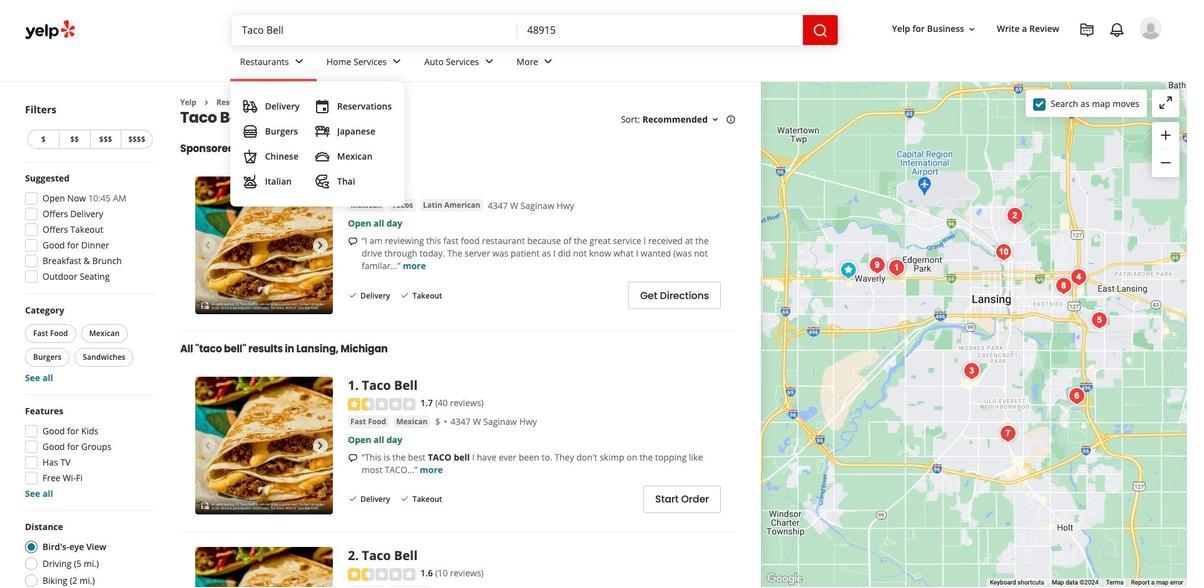 Task type: locate. For each thing, give the bounding box(es) containing it.
user actions element
[[882, 16, 1180, 93]]

1 none field from the left
[[232, 15, 517, 45]]

2 slideshow element from the top
[[195, 377, 333, 515]]

next image left 16 speech v2 image
[[313, 238, 328, 253]]

none field address, neighborhood, city, state or zip
[[517, 15, 803, 45]]

0 vertical spatial 16 checkmark v2 image
[[400, 290, 410, 300]]

next image left 16 speech v2 icon
[[313, 438, 328, 453]]

24 chevron down v2 image
[[389, 54, 404, 69], [482, 54, 497, 69], [541, 54, 556, 69]]

0 vertical spatial previous image
[[200, 238, 215, 253]]

0 vertical spatial slideshow element
[[195, 177, 333, 315]]

1 horizontal spatial 16 chevron right v2 image
[[267, 98, 277, 108]]

menu
[[230, 81, 404, 207]]

2 24 chevron down v2 image from the left
[[482, 54, 497, 69]]

0 vertical spatial next image
[[313, 238, 328, 253]]

zoom out image
[[1159, 155, 1174, 170]]

slideshow element
[[195, 177, 333, 315], [195, 377, 333, 515]]

16 chevron right v2 image right 24 delivery v2 image
[[267, 98, 277, 108]]

address, neighborhood, city, state or zip text field
[[517, 15, 803, 45]]

16 chevron right v2 image
[[201, 98, 211, 108], [267, 98, 277, 108]]

search image
[[813, 23, 828, 38]]

2 next image from the top
[[313, 438, 328, 453]]

2 16 checkmark v2 image from the top
[[400, 494, 410, 504]]

1.6 star rating image
[[348, 568, 416, 581]]

group
[[1152, 122, 1180, 177], [21, 172, 155, 287], [23, 304, 155, 384], [21, 405, 155, 500]]

1 slideshow element from the top
[[195, 177, 333, 315]]

16 info v2 image
[[276, 144, 286, 154]]

1 previous image from the top
[[200, 238, 215, 253]]

16 checkmark v2 image down 16 speech v2 icon
[[348, 494, 358, 504]]

0 horizontal spatial 16 chevron down v2 image
[[710, 115, 721, 125]]

1 horizontal spatial 24 chevron down v2 image
[[482, 54, 497, 69]]

16 chevron right v2 image left 24 delivery v2 image
[[201, 98, 211, 108]]

previous image for slideshow element associated with 16 speech v2 icon
[[200, 438, 215, 453]]

0 horizontal spatial 16 chevron right v2 image
[[201, 98, 211, 108]]

None search field
[[232, 15, 838, 45]]

0 horizontal spatial 24 chevron down v2 image
[[389, 54, 404, 69]]

map region
[[680, 0, 1188, 587]]

chipotle mexican grill image
[[836, 258, 861, 283]]

0 vertical spatial 16 chevron down v2 image
[[967, 24, 977, 34]]

2 16 checkmark v2 image from the top
[[348, 494, 358, 504]]

16 chevron down v2 image
[[967, 24, 977, 34], [710, 115, 721, 125]]

previous image
[[200, 238, 215, 253], [200, 438, 215, 453]]

1 16 checkmark v2 image from the top
[[400, 290, 410, 300]]

next image
[[313, 238, 328, 253], [313, 438, 328, 453]]

1 next image from the top
[[313, 238, 328, 253]]

2 previous image from the top
[[200, 438, 215, 453]]

16 checkmark v2 image down 16 speech v2 image
[[348, 290, 358, 300]]

1 16 checkmark v2 image from the top
[[348, 290, 358, 300]]

2 none field from the left
[[517, 15, 803, 45]]

24 sushi v2 image
[[315, 124, 330, 139]]

None field
[[232, 15, 517, 45], [517, 15, 803, 45]]

notifications image
[[1110, 23, 1125, 38]]

option group
[[21, 521, 155, 587]]

google image
[[764, 571, 806, 587]]

16 speech v2 image
[[348, 453, 358, 463]]

taco bell image
[[1003, 203, 1028, 228], [884, 255, 909, 280], [884, 255, 909, 280], [1066, 264, 1091, 290], [996, 421, 1021, 446]]

24 chinese v2 image
[[243, 149, 258, 164]]

24 delivery v2 image
[[243, 99, 258, 114]]

none field things to do, nail salons, plumbers
[[232, 15, 517, 45]]

next image for 16 speech v2 image
[[313, 238, 328, 253]]

0 vertical spatial 16 checkmark v2 image
[[348, 290, 358, 300]]

1 horizontal spatial 16 chevron down v2 image
[[967, 24, 977, 34]]

taqueria el chaparrito image
[[865, 253, 890, 278]]

16 checkmark v2 image
[[348, 290, 358, 300], [348, 494, 358, 504]]

3 24 chevron down v2 image from the left
[[541, 54, 556, 69]]

1 vertical spatial slideshow element
[[195, 377, 333, 515]]

1 vertical spatial 16 checkmark v2 image
[[348, 494, 358, 504]]

24 mexican v2 image
[[315, 149, 330, 164]]

taco bell image
[[1087, 308, 1112, 333], [959, 358, 984, 383], [1064, 383, 1090, 408]]

1 vertical spatial previous image
[[200, 438, 215, 453]]

16 checkmark v2 image for 16 speech v2 image
[[400, 290, 410, 300]]

1 vertical spatial next image
[[313, 438, 328, 453]]

2 horizontal spatial 24 chevron down v2 image
[[541, 54, 556, 69]]

1 vertical spatial 16 checkmark v2 image
[[400, 494, 410, 504]]

16 checkmark v2 image
[[400, 290, 410, 300], [400, 494, 410, 504]]

16 checkmark v2 image for slideshow element associated with 16 speech v2 icon
[[348, 494, 358, 504]]



Task type: describe. For each thing, give the bounding box(es) containing it.
slideshow element for 16 speech v2 icon
[[195, 377, 333, 515]]

1 24 chevron down v2 image from the left
[[389, 54, 404, 69]]

things to do, nail salons, plumbers text field
[[232, 15, 517, 45]]

16 speech v2 image
[[348, 237, 358, 247]]

16 checkmark v2 image for slideshow element corresponding to 16 speech v2 image
[[348, 290, 358, 300]]

16 checkmark v2 image for 16 speech v2 icon
[[400, 494, 410, 504]]

previous image for slideshow element corresponding to 16 speech v2 image
[[200, 238, 215, 253]]

el oasis image
[[1051, 273, 1076, 298]]

expand map image
[[1159, 95, 1174, 110]]

2 16 chevron right v2 image from the left
[[267, 98, 277, 108]]

projects image
[[1080, 23, 1095, 38]]

business categories element
[[230, 45, 1162, 207]]

24 burgers v2 image
[[243, 124, 258, 139]]

1 vertical spatial 16 chevron down v2 image
[[710, 115, 721, 125]]

1.7 star rating image
[[348, 398, 416, 411]]

pablo's old town image
[[991, 239, 1016, 264]]

24 thai v2 image
[[315, 174, 330, 189]]

slideshow element for 16 speech v2 image
[[195, 177, 333, 315]]

24 reservations v2 image
[[315, 99, 330, 114]]

kendall p. image
[[1140, 17, 1162, 39]]

zoom in image
[[1159, 128, 1174, 143]]

menu inside business categories "element"
[[230, 81, 404, 207]]

1 16 chevron right v2 image from the left
[[201, 98, 211, 108]]

16 info v2 image
[[726, 115, 736, 125]]

24 chevron down v2 image
[[292, 54, 307, 69]]

24 italian v2 image
[[243, 174, 258, 189]]

next image for 16 speech v2 icon
[[313, 438, 328, 453]]

16 chevron down v2 image inside user actions element
[[967, 24, 977, 34]]



Task type: vqa. For each thing, say whether or not it's contained in the screenshot.
Seafood in the BUTTON
no



